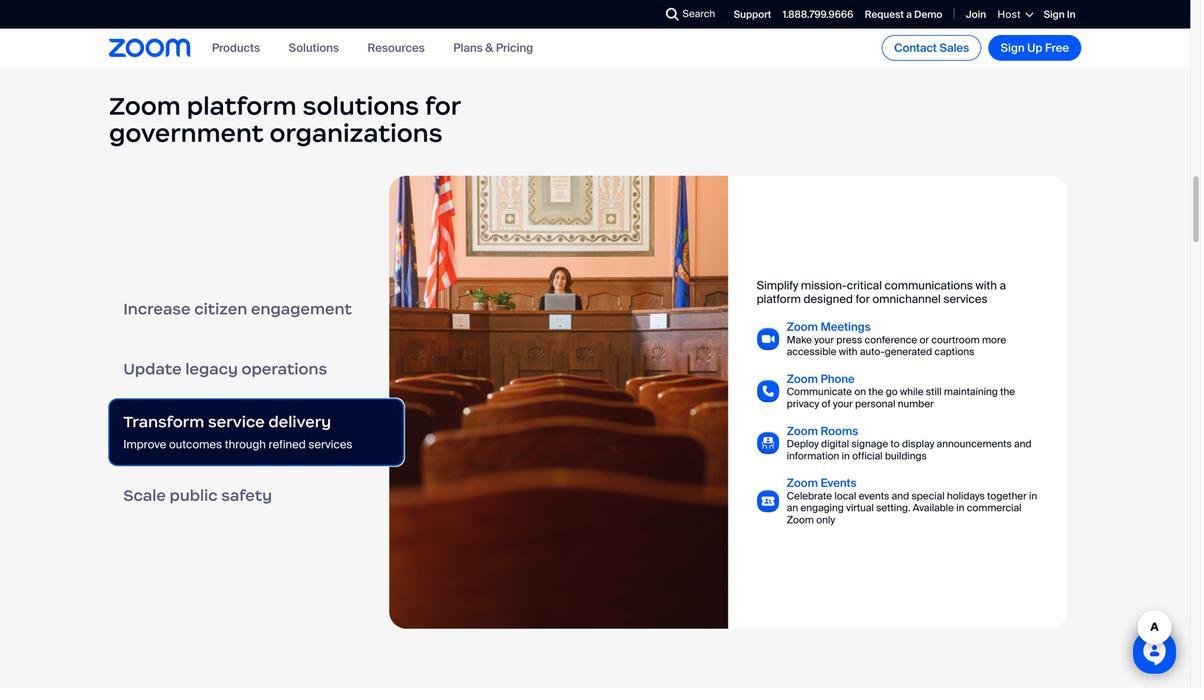 Task type: locate. For each thing, give the bounding box(es) containing it.
1 vertical spatial your
[[833, 398, 853, 411]]

0 horizontal spatial and
[[892, 490, 909, 503]]

for up meetings
[[856, 292, 870, 307]]

0 vertical spatial sign
[[1044, 8, 1065, 21]]

and inside 'zoom rooms deploy digital signage to display announcements and information in official buildings'
[[1014, 438, 1032, 451]]

the right on
[[869, 386, 883, 399]]

0 horizontal spatial with
[[839, 345, 858, 359]]

tab list inside tabbed carousel element
[[109, 279, 404, 526]]

for inside simplify mission-critical communications with a platform designed for omnichannel services
[[856, 292, 870, 307]]

for down plans
[[425, 90, 461, 121]]

1 horizontal spatial the
[[1000, 386, 1015, 399]]

tabbed carousel element
[[109, 176, 1081, 629]]

and
[[1014, 438, 1032, 451], [892, 490, 909, 503]]

omnichannel
[[873, 292, 941, 307]]

platform up zoom meetings logo
[[757, 292, 801, 307]]

0 vertical spatial services
[[944, 292, 988, 307]]

and inside zoom events celebrate local events and special holidays together in an engaging virtual setting. available in commercial zoom only
[[892, 490, 909, 503]]

events
[[859, 490, 889, 503]]

1.888.799.9666
[[783, 8, 853, 21]]

events
[[821, 476, 857, 491]]

available
[[913, 502, 954, 515]]

still
[[926, 386, 942, 399]]

1 horizontal spatial sign
[[1044, 8, 1065, 21]]

sign for sign up free
[[1001, 40, 1025, 55]]

3 / 4 group
[[389, 176, 1067, 629]]

in right the available
[[956, 502, 965, 515]]

signage
[[851, 438, 888, 451]]

0 horizontal spatial services
[[308, 437, 353, 452]]

a left demo
[[906, 8, 912, 21]]

platform down products
[[187, 90, 297, 121]]

with left auto-
[[839, 345, 858, 359]]

1 vertical spatial and
[[892, 490, 909, 503]]

meetings
[[821, 320, 871, 335]]

1 vertical spatial with
[[839, 345, 858, 359]]

0 horizontal spatial platform
[[187, 90, 297, 121]]

solutions button
[[289, 40, 339, 55]]

1 vertical spatial platform
[[757, 292, 801, 307]]

generated
[[885, 345, 932, 359]]

captions
[[935, 345, 974, 359]]

in right together
[[1029, 490, 1037, 503]]

simplify mission-critical communications with a platform designed for omnichannel services
[[757, 278, 1006, 307]]

communicate
[[787, 386, 852, 399]]

0 vertical spatial your
[[814, 333, 834, 347]]

zoom logo image
[[109, 39, 191, 57]]

sign
[[1044, 8, 1065, 21], [1001, 40, 1025, 55]]

buildings
[[885, 450, 927, 463]]

a up more
[[1000, 278, 1006, 293]]

0 horizontal spatial in
[[842, 450, 850, 463]]

with up more
[[976, 278, 997, 293]]

government
[[109, 118, 264, 149]]

phone
[[821, 372, 855, 387]]

1 vertical spatial for
[[856, 292, 870, 307]]

zoom for zoom rooms deploy digital signage to display announcements and information in official buildings
[[787, 424, 818, 439]]

privacy
[[787, 398, 819, 411]]

0 vertical spatial for
[[425, 90, 461, 121]]

organizations
[[270, 118, 443, 149]]

zoom up privacy
[[787, 372, 818, 387]]

0 vertical spatial and
[[1014, 438, 1032, 451]]

in inside 'zoom rooms deploy digital signage to display announcements and information in official buildings'
[[842, 450, 850, 463]]

1 horizontal spatial for
[[856, 292, 870, 307]]

rooms
[[821, 424, 858, 439]]

zoom inside zoom meetings make your press conference or courtroom more accessible with auto-generated captions
[[787, 320, 818, 335]]

an
[[787, 502, 798, 515]]

zoom for zoom platform solutions for government organizations
[[109, 90, 181, 121]]

deploy
[[787, 438, 819, 451]]

scale public safety button
[[109, 466, 404, 526]]

zoom up an
[[787, 476, 818, 491]]

0 vertical spatial platform
[[187, 90, 297, 121]]

and right announcements
[[1014, 438, 1032, 451]]

support link
[[734, 8, 771, 21]]

zoom up accessible
[[787, 320, 818, 335]]

celebrate
[[787, 490, 832, 503]]

sign inside sign up free link
[[1001, 40, 1025, 55]]

and right "events"
[[892, 490, 909, 503]]

designed
[[804, 292, 853, 307]]

products
[[212, 40, 260, 55]]

sign left in
[[1044, 8, 1065, 21]]

the
[[869, 386, 883, 399], [1000, 386, 1015, 399]]

1 horizontal spatial a
[[1000, 278, 1006, 293]]

communications
[[885, 278, 973, 293]]

display
[[902, 438, 934, 451]]

platform
[[187, 90, 297, 121], [757, 292, 801, 307]]

services down delivery
[[308, 437, 353, 452]]

services
[[944, 292, 988, 307], [308, 437, 353, 452]]

increase citizen engagement button
[[109, 279, 404, 339]]

1 horizontal spatial services
[[944, 292, 988, 307]]

sign left up
[[1001, 40, 1025, 55]]

0 horizontal spatial the
[[869, 386, 883, 399]]

1 horizontal spatial and
[[1014, 438, 1032, 451]]

zoom down zoom logo
[[109, 90, 181, 121]]

1 horizontal spatial platform
[[757, 292, 801, 307]]

tab list
[[109, 279, 404, 526]]

your inside zoom meetings make your press conference or courtroom more accessible with auto-generated captions
[[814, 333, 834, 347]]

0 vertical spatial with
[[976, 278, 997, 293]]

zoom inside zoom platform solutions for government organizations
[[109, 90, 181, 121]]

tab list containing increase citizen engagement
[[109, 279, 404, 526]]

in left official
[[842, 450, 850, 463]]

solutions
[[303, 90, 419, 121]]

with
[[976, 278, 997, 293], [839, 345, 858, 359]]

zoom meetings logo image
[[757, 328, 780, 350]]

search image
[[666, 8, 679, 21]]

zoom for zoom phone communicate on the go while still maintaining the privacy of your personal number
[[787, 372, 818, 387]]

0 horizontal spatial sign
[[1001, 40, 1025, 55]]

your right of
[[833, 398, 853, 411]]

of
[[822, 398, 831, 411]]

0 vertical spatial a
[[906, 8, 912, 21]]

2 horizontal spatial in
[[1029, 490, 1037, 503]]

0 horizontal spatial a
[[906, 8, 912, 21]]

the right maintaining
[[1000, 386, 1015, 399]]

zoom inside 'zoom rooms deploy digital signage to display announcements and information in official buildings'
[[787, 424, 818, 439]]

in
[[1067, 8, 1076, 21]]

sign up free link
[[989, 35, 1081, 61]]

update legacy operations
[[123, 360, 327, 379]]

services up 'courtroom'
[[944, 292, 988, 307]]

conference
[[865, 333, 917, 347]]

zoom up information on the bottom right of page
[[787, 424, 818, 439]]

1 horizontal spatial with
[[976, 278, 997, 293]]

0 horizontal spatial for
[[425, 90, 461, 121]]

courtroom image
[[389, 176, 728, 629]]

zoom events link
[[787, 476, 857, 491]]

1 horizontal spatial in
[[956, 502, 965, 515]]

your right the make
[[814, 333, 834, 347]]

products button
[[212, 40, 260, 55]]

zoom for zoom events celebrate local events and special holidays together in an engaging virtual setting. available in commercial zoom only
[[787, 476, 818, 491]]

a
[[906, 8, 912, 21], [1000, 278, 1006, 293]]

critical
[[847, 278, 882, 293]]

1 vertical spatial a
[[1000, 278, 1006, 293]]

request a demo link
[[865, 8, 942, 21]]

1 vertical spatial sign
[[1001, 40, 1025, 55]]

for
[[425, 90, 461, 121], [856, 292, 870, 307]]

request a demo
[[865, 8, 942, 21]]

1 vertical spatial services
[[308, 437, 353, 452]]

search
[[682, 7, 715, 20]]

host
[[998, 8, 1021, 21]]

sign for sign in
[[1044, 8, 1065, 21]]

a inside simplify mission-critical communications with a platform designed for omnichannel services
[[1000, 278, 1006, 293]]

outcomes
[[169, 437, 222, 452]]

zoom
[[109, 90, 181, 121], [787, 320, 818, 335], [787, 372, 818, 387], [787, 424, 818, 439], [787, 476, 818, 491], [787, 514, 814, 527]]

announcements
[[937, 438, 1012, 451]]

through
[[225, 437, 266, 452]]

transform
[[123, 413, 204, 432]]

resources button
[[368, 40, 425, 55]]

commercial
[[967, 502, 1022, 515]]

with inside simplify mission-critical communications with a platform designed for omnichannel services
[[976, 278, 997, 293]]

resources
[[368, 40, 425, 55]]

accessible
[[787, 345, 837, 359]]

zoom inside zoom phone communicate on the go while still maintaining the privacy of your personal number
[[787, 372, 818, 387]]



Task type: describe. For each thing, give the bounding box(es) containing it.
safety
[[221, 486, 272, 506]]

mission-
[[801, 278, 847, 293]]

legacy
[[185, 360, 238, 379]]

simplify
[[757, 278, 798, 293]]

virtual
[[846, 502, 874, 515]]

plans & pricing link
[[453, 40, 533, 55]]

holidays
[[947, 490, 985, 503]]

make
[[787, 333, 812, 347]]

setting.
[[876, 502, 910, 515]]

transform service delivery improve outcomes through refined services
[[123, 413, 353, 452]]

to
[[891, 438, 900, 451]]

zoom phone link
[[787, 372, 855, 387]]

scale
[[123, 486, 166, 506]]

contact
[[894, 40, 937, 55]]

for inside zoom platform solutions for government organizations
[[425, 90, 461, 121]]

services inside transform service delivery improve outcomes through refined services
[[308, 437, 353, 452]]

digital
[[821, 438, 849, 451]]

improve
[[123, 437, 166, 452]]

courtroom
[[931, 333, 980, 347]]

scale public safety
[[123, 486, 272, 506]]

zoom meetings make your press conference or courtroom more accessible with auto-generated captions
[[787, 320, 1006, 359]]

sign up free
[[1001, 40, 1069, 55]]

engagement
[[251, 300, 352, 319]]

platform inside zoom platform solutions for government organizations
[[187, 90, 297, 121]]

pricing
[[496, 40, 533, 55]]

local
[[835, 490, 856, 503]]

together
[[987, 490, 1027, 503]]

free
[[1045, 40, 1069, 55]]

delivery
[[268, 413, 331, 432]]

sign in link
[[1044, 8, 1076, 21]]

zoom meetings link
[[787, 320, 871, 335]]

increase
[[123, 300, 191, 319]]

special
[[912, 490, 945, 503]]

contact sales
[[894, 40, 969, 55]]

zoom rooms logo image
[[757, 432, 780, 455]]

zoom rooms deploy digital signage to display announcements and information in official buildings
[[787, 424, 1032, 463]]

more
[[982, 333, 1006, 347]]

information
[[787, 450, 839, 463]]

demo
[[914, 8, 942, 21]]

sales
[[940, 40, 969, 55]]

your inside zoom phone communicate on the go while still maintaining the privacy of your personal number
[[833, 398, 853, 411]]

sign in
[[1044, 8, 1076, 21]]

2 the from the left
[[1000, 386, 1015, 399]]

contact sales link
[[882, 35, 981, 61]]

on
[[854, 386, 866, 399]]

with inside zoom meetings make your press conference or courtroom more accessible with auto-generated captions
[[839, 345, 858, 359]]

go
[[886, 386, 898, 399]]

auto-
[[860, 345, 885, 359]]

zoom phone communicate on the go while still maintaining the privacy of your personal number
[[787, 372, 1015, 411]]

operations
[[242, 360, 327, 379]]

citizen
[[194, 300, 247, 319]]

service
[[208, 413, 265, 432]]

zoom left only
[[787, 514, 814, 527]]

search image
[[666, 8, 679, 21]]

only
[[816, 514, 835, 527]]

zoom events logo image
[[757, 490, 780, 513]]

or
[[920, 333, 929, 347]]

plans
[[453, 40, 483, 55]]

platform inside simplify mission-critical communications with a platform designed for omnichannel services
[[757, 292, 801, 307]]

while
[[900, 386, 924, 399]]

card label element
[[389, 176, 1067, 629]]

host button
[[998, 8, 1032, 21]]

public
[[170, 486, 218, 506]]

plans & pricing
[[453, 40, 533, 55]]

engaging
[[801, 502, 844, 515]]

&
[[485, 40, 493, 55]]

update
[[123, 360, 182, 379]]

services inside simplify mission-critical communications with a platform designed for omnichannel services
[[944, 292, 988, 307]]

zoom platform solutions for government organizations
[[109, 90, 461, 149]]

zoom for zoom meetings make your press conference or courtroom more accessible with auto-generated captions
[[787, 320, 818, 335]]

zoom rooms link
[[787, 424, 858, 439]]

1.888.799.9666 link
[[783, 8, 853, 21]]

update legacy operations button
[[109, 339, 404, 399]]

maintaining
[[944, 386, 998, 399]]

zoom phone logo image
[[757, 380, 780, 402]]

increase citizen engagement
[[123, 300, 352, 319]]

press
[[836, 333, 862, 347]]

1 the from the left
[[869, 386, 883, 399]]

number
[[898, 398, 934, 411]]

support
[[734, 8, 771, 21]]

refined
[[269, 437, 306, 452]]



Task type: vqa. For each thing, say whether or not it's contained in the screenshot.
'Wendy Bergh is General Manager of Zoom's Online Business, responsible for the company's Online revenue growth and customer experience by leading the Online go-to-market, product, engineering, and payments teams. Wendy brings to Zoom over 20 years of experience in leadership roles across leading consumer and enterprise brands with deep domain expertise in e- commerce, marketing, and mobile. Previous to Zoom, Wendy held leadership roles at Service Now, Minted, and Walmart. Wendy holds an MBA from Stanford University's Graduate School of Business and a B.A. from Colby College.'
no



